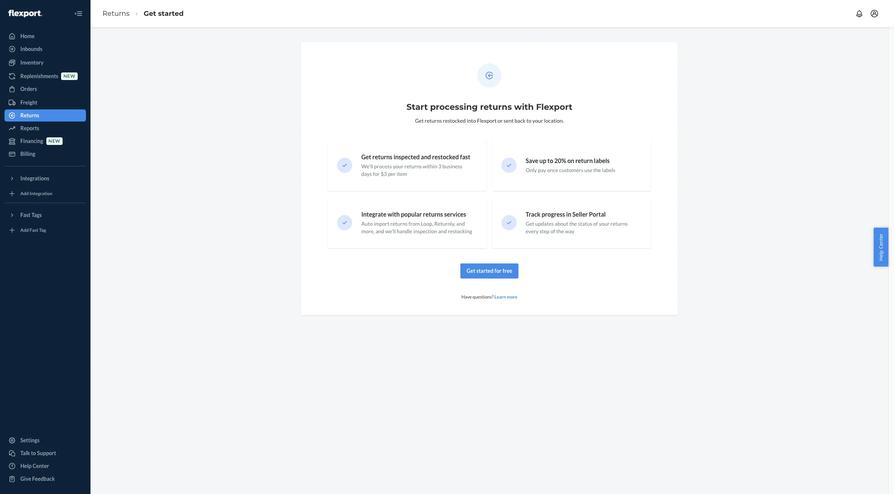 Task type: vqa. For each thing, say whether or not it's contained in the screenshot.
Flexport's
no



Task type: locate. For each thing, give the bounding box(es) containing it.
flexport left or at the top right of the page
[[477, 117, 497, 124]]

flexport up location.
[[537, 102, 573, 112]]

restocked inside "get returns inspected and restocked fast we'll process your returns within 3 business days for $3 per item"
[[433, 153, 459, 160]]

1 vertical spatial of
[[551, 228, 556, 235]]

1 horizontal spatial flexport
[[537, 102, 573, 112]]

integration
[[30, 191, 52, 196]]

save up to 20% on return labels only pay once customers use the labels
[[526, 157, 616, 173]]

new up orders link
[[64, 73, 75, 79]]

inventory link
[[5, 57, 86, 69]]

feedback
[[32, 476, 55, 482]]

1 vertical spatial started
[[477, 268, 494, 274]]

1 vertical spatial flexport
[[477, 117, 497, 124]]

the up way
[[570, 221, 578, 227]]

1 vertical spatial center
[[33, 463, 49, 469]]

with inside integrate with popular returns services auto import returns from loop, returnly, and more, and we'll handle inspection and restocking
[[388, 210, 400, 218]]

0 vertical spatial help
[[878, 250, 885, 261]]

talk
[[20, 450, 30, 456]]

loop,
[[421, 221, 434, 227]]

only
[[526, 167, 537, 173]]

returnly,
[[435, 221, 456, 227]]

0 vertical spatial the
[[594, 167, 602, 173]]

flexport for into
[[477, 117, 497, 124]]

orders link
[[5, 83, 86, 95]]

your
[[533, 117, 544, 124], [393, 163, 404, 170], [599, 221, 610, 227]]

back
[[515, 117, 526, 124]]

new down reports link
[[49, 138, 60, 144]]

labels
[[594, 157, 610, 164], [603, 167, 616, 173]]

financing
[[20, 138, 43, 144]]

0 horizontal spatial your
[[393, 163, 404, 170]]

auto
[[362, 221, 373, 227]]

location.
[[545, 117, 564, 124]]

returns link right the close navigation image
[[103, 9, 130, 18]]

replenishments
[[20, 73, 58, 79]]

into
[[467, 117, 476, 124]]

the down about
[[557, 228, 565, 235]]

1 horizontal spatial your
[[533, 117, 544, 124]]

restocked up 3
[[433, 153, 459, 160]]

orders
[[20, 86, 37, 92]]

with
[[515, 102, 534, 112], [388, 210, 400, 218]]

started inside button
[[477, 268, 494, 274]]

1 horizontal spatial started
[[477, 268, 494, 274]]

to inside save up to 20% on return labels only pay once customers use the labels
[[548, 157, 554, 164]]

for left $3
[[373, 171, 380, 177]]

0 vertical spatial help center
[[878, 233, 885, 261]]

talk to support
[[20, 450, 56, 456]]

2 horizontal spatial the
[[594, 167, 602, 173]]

return
[[576, 157, 593, 164]]

get for get started for free
[[467, 268, 476, 274]]

and
[[421, 153, 431, 160], [457, 221, 465, 227], [376, 228, 385, 235], [439, 228, 447, 235]]

0 vertical spatial to
[[527, 117, 532, 124]]

center
[[878, 233, 885, 249], [33, 463, 49, 469]]

get inside track progress in seller portal get updates about the status of your returns every step of the way
[[526, 221, 535, 227]]

2 vertical spatial the
[[557, 228, 565, 235]]

new
[[64, 73, 75, 79], [49, 138, 60, 144]]

1 add from the top
[[20, 191, 29, 196]]

your down portal
[[599, 221, 610, 227]]

the inside save up to 20% on return labels only pay once customers use the labels
[[594, 167, 602, 173]]

1 horizontal spatial help center
[[878, 233, 885, 261]]

we'll
[[362, 163, 373, 170]]

2 horizontal spatial your
[[599, 221, 610, 227]]

to right back
[[527, 117, 532, 124]]

add for add integration
[[20, 191, 29, 196]]

0 horizontal spatial help center
[[20, 463, 49, 469]]

to right talk
[[31, 450, 36, 456]]

labels right use
[[603, 167, 616, 173]]

track progress in seller portal get updates about the status of your returns every step of the way
[[526, 210, 628, 235]]

1 horizontal spatial new
[[64, 73, 75, 79]]

returns
[[103, 9, 130, 18], [20, 112, 39, 119]]

inspection
[[414, 228, 438, 235]]

1 horizontal spatial center
[[878, 233, 885, 249]]

0 horizontal spatial center
[[33, 463, 49, 469]]

flexport logo image
[[8, 10, 42, 17]]

of right step
[[551, 228, 556, 235]]

for left free
[[495, 268, 502, 274]]

add down fast tags
[[20, 227, 29, 233]]

2 add from the top
[[20, 227, 29, 233]]

open account menu image
[[871, 9, 880, 18]]

returns link down freight link
[[5, 109, 86, 122]]

0 vertical spatial flexport
[[537, 102, 573, 112]]

within
[[423, 163, 438, 170]]

1 vertical spatial returns
[[20, 112, 39, 119]]

or
[[498, 117, 503, 124]]

returns up the 'reports'
[[20, 112, 39, 119]]

returns up or at the top right of the page
[[481, 102, 512, 112]]

fast tags
[[20, 212, 42, 218]]

more,
[[362, 228, 375, 235]]

get started for free button
[[461, 263, 519, 279]]

2 vertical spatial to
[[31, 450, 36, 456]]

and up within
[[421, 153, 431, 160]]

0 vertical spatial with
[[515, 102, 534, 112]]

help
[[878, 250, 885, 261], [20, 463, 32, 469]]

reports link
[[5, 122, 86, 134]]

0 vertical spatial restocked
[[443, 117, 466, 124]]

1 vertical spatial your
[[393, 163, 404, 170]]

fast inside add fast tag "link"
[[30, 227, 38, 233]]

center inside help center button
[[878, 233, 885, 249]]

from
[[409, 221, 420, 227]]

0 vertical spatial returns
[[103, 9, 130, 18]]

1 horizontal spatial to
[[527, 117, 532, 124]]

about
[[555, 221, 569, 227]]

1 horizontal spatial returns link
[[103, 9, 130, 18]]

0 vertical spatial for
[[373, 171, 380, 177]]

get inside breadcrumbs navigation
[[144, 9, 156, 18]]

1 vertical spatial add
[[20, 227, 29, 233]]

home
[[20, 33, 35, 39]]

freight
[[20, 99, 37, 106]]

and down import
[[376, 228, 385, 235]]

get inside "get returns inspected and restocked fast we'll process your returns within 3 business days for $3 per item"
[[362, 153, 372, 160]]

get for get returns inspected and restocked fast we'll process your returns within 3 business days for $3 per item
[[362, 153, 372, 160]]

0 vertical spatial add
[[20, 191, 29, 196]]

processing
[[431, 102, 478, 112]]

your left location.
[[533, 117, 544, 124]]

1 horizontal spatial returns
[[103, 9, 130, 18]]

returns link
[[103, 9, 130, 18], [5, 109, 86, 122]]

1 vertical spatial to
[[548, 157, 554, 164]]

returns right 'status'
[[611, 221, 628, 227]]

0 vertical spatial of
[[594, 221, 598, 227]]

0 horizontal spatial returns link
[[5, 109, 86, 122]]

0 horizontal spatial new
[[49, 138, 60, 144]]

tags
[[31, 212, 42, 218]]

questions?
[[473, 294, 494, 300]]

integrate with popular returns services auto import returns from loop, returnly, and more, and we'll handle inspection and restocking
[[362, 210, 473, 235]]

the right use
[[594, 167, 602, 173]]

more
[[507, 294, 518, 300]]

add left integration
[[20, 191, 29, 196]]

step
[[540, 228, 550, 235]]

1 vertical spatial help
[[20, 463, 32, 469]]

0 vertical spatial your
[[533, 117, 544, 124]]

fast inside fast tags dropdown button
[[20, 212, 30, 218]]

help center link
[[5, 460, 86, 472]]

1 vertical spatial with
[[388, 210, 400, 218]]

returns
[[481, 102, 512, 112], [425, 117, 442, 124], [373, 153, 393, 160], [405, 163, 422, 170], [423, 210, 443, 218], [391, 221, 408, 227], [611, 221, 628, 227]]

the
[[594, 167, 602, 173], [570, 221, 578, 227], [557, 228, 565, 235]]

0 horizontal spatial of
[[551, 228, 556, 235]]

1 vertical spatial fast
[[30, 227, 38, 233]]

0 vertical spatial started
[[158, 9, 184, 18]]

0 vertical spatial new
[[64, 73, 75, 79]]

1 vertical spatial help center
[[20, 463, 49, 469]]

inbounds
[[20, 46, 42, 52]]

and up restocking
[[457, 221, 465, 227]]

portal
[[590, 210, 606, 218]]

help inside button
[[878, 250, 885, 261]]

1 horizontal spatial help
[[878, 250, 885, 261]]

1 vertical spatial returns link
[[5, 109, 86, 122]]

get started for free
[[467, 268, 513, 274]]

to right up
[[548, 157, 554, 164]]

with up back
[[515, 102, 534, 112]]

returns down start
[[425, 117, 442, 124]]

restocked down processing
[[443, 117, 466, 124]]

your up item at left top
[[393, 163, 404, 170]]

0 horizontal spatial with
[[388, 210, 400, 218]]

1 vertical spatial restocked
[[433, 153, 459, 160]]

get inside button
[[467, 268, 476, 274]]

0 horizontal spatial for
[[373, 171, 380, 177]]

days
[[362, 171, 372, 177]]

started
[[158, 9, 184, 18], [477, 268, 494, 274]]

restocked
[[443, 117, 466, 124], [433, 153, 459, 160]]

0 horizontal spatial to
[[31, 450, 36, 456]]

started for get started for free
[[477, 268, 494, 274]]

2 vertical spatial your
[[599, 221, 610, 227]]

fast left tag
[[30, 227, 38, 233]]

0 vertical spatial fast
[[20, 212, 30, 218]]

of down portal
[[594, 221, 598, 227]]

to inside button
[[31, 450, 36, 456]]

0 vertical spatial center
[[878, 233, 885, 249]]

returns down inspected in the left top of the page
[[405, 163, 422, 170]]

fast left tags
[[20, 212, 30, 218]]

1 vertical spatial new
[[49, 138, 60, 144]]

use
[[585, 167, 593, 173]]

1 horizontal spatial the
[[570, 221, 578, 227]]

flexport
[[537, 102, 573, 112], [477, 117, 497, 124]]

for
[[373, 171, 380, 177], [495, 268, 502, 274]]

0 horizontal spatial flexport
[[477, 117, 497, 124]]

process
[[374, 163, 392, 170]]

1 horizontal spatial with
[[515, 102, 534, 112]]

fast
[[461, 153, 471, 160]]

add inside "link"
[[20, 227, 29, 233]]

with up import
[[388, 210, 400, 218]]

labels right return
[[594, 157, 610, 164]]

1 vertical spatial the
[[570, 221, 578, 227]]

every
[[526, 228, 539, 235]]

popular
[[401, 210, 422, 218]]

1 vertical spatial for
[[495, 268, 502, 274]]

0 horizontal spatial returns
[[20, 112, 39, 119]]

home link
[[5, 30, 86, 42]]

way
[[566, 228, 575, 235]]

started inside breadcrumbs navigation
[[158, 9, 184, 18]]

2 horizontal spatial to
[[548, 157, 554, 164]]

1 horizontal spatial for
[[495, 268, 502, 274]]

per
[[388, 171, 396, 177]]

returns right the close navigation image
[[103, 9, 130, 18]]

0 horizontal spatial started
[[158, 9, 184, 18]]



Task type: describe. For each thing, give the bounding box(es) containing it.
status
[[579, 221, 593, 227]]

for inside button
[[495, 268, 502, 274]]

business
[[443, 163, 463, 170]]

import
[[374, 221, 390, 227]]

give feedback button
[[5, 473, 86, 485]]

freight link
[[5, 97, 86, 109]]

0 horizontal spatial the
[[557, 228, 565, 235]]

get started
[[144, 9, 184, 18]]

free
[[503, 268, 513, 274]]

integrations
[[20, 175, 49, 182]]

seller
[[573, 210, 588, 218]]

help center inside button
[[878, 233, 885, 261]]

on
[[568, 157, 575, 164]]

1 horizontal spatial of
[[594, 221, 598, 227]]

tag
[[39, 227, 46, 233]]

fast tags button
[[5, 209, 86, 221]]

add fast tag
[[20, 227, 46, 233]]

returns up handle in the top left of the page
[[391, 221, 408, 227]]

give
[[20, 476, 31, 482]]

add fast tag link
[[5, 224, 86, 236]]

add for add fast tag
[[20, 227, 29, 233]]

breadcrumbs navigation
[[97, 3, 190, 25]]

returns up process
[[373, 153, 393, 160]]

integrations button
[[5, 172, 86, 185]]

learn
[[495, 294, 506, 300]]

customers
[[560, 167, 584, 173]]

new for replenishments
[[64, 73, 75, 79]]

track
[[526, 210, 541, 218]]

pay
[[538, 167, 547, 173]]

get for get returns restocked into flexport or sent back to your location.
[[415, 117, 424, 124]]

save
[[526, 157, 539, 164]]

sent
[[504, 117, 514, 124]]

inventory
[[20, 59, 44, 66]]

and down returnly, in the top of the page
[[439, 228, 447, 235]]

in
[[567, 210, 572, 218]]

reports
[[20, 125, 39, 131]]

get returns restocked into flexport or sent back to your location.
[[415, 117, 564, 124]]

returns inside track progress in seller portal get updates about the status of your returns every step of the way
[[611, 221, 628, 227]]

support
[[37, 450, 56, 456]]

20%
[[555, 157, 567, 164]]

get for get started
[[144, 9, 156, 18]]

talk to support button
[[5, 447, 86, 459]]

close navigation image
[[74, 9, 83, 18]]

start processing returns with flexport
[[407, 102, 573, 112]]

progress
[[542, 210, 566, 218]]

0 vertical spatial labels
[[594, 157, 610, 164]]

1 vertical spatial labels
[[603, 167, 616, 173]]

new for financing
[[49, 138, 60, 144]]

settings link
[[5, 434, 86, 447]]

up
[[540, 157, 547, 164]]

open notifications image
[[856, 9, 865, 18]]

and inside "get returns inspected and restocked fast we'll process your returns within 3 business days for $3 per item"
[[421, 153, 431, 160]]

once
[[548, 167, 559, 173]]

3
[[439, 163, 442, 170]]

add integration link
[[5, 188, 86, 200]]

0 horizontal spatial help
[[20, 463, 32, 469]]

have
[[462, 294, 472, 300]]

learn more button
[[495, 294, 518, 300]]

flexport for with
[[537, 102, 573, 112]]

center inside the help center link
[[33, 463, 49, 469]]

services
[[445, 210, 467, 218]]

we'll
[[386, 228, 396, 235]]

billing link
[[5, 148, 86, 160]]

0 vertical spatial returns link
[[103, 9, 130, 18]]

updates
[[536, 221, 554, 227]]

give feedback
[[20, 476, 55, 482]]

add integration
[[20, 191, 52, 196]]

your inside "get returns inspected and restocked fast we'll process your returns within 3 business days for $3 per item"
[[393, 163, 404, 170]]

returns up loop,
[[423, 210, 443, 218]]

help center button
[[875, 228, 889, 266]]

item
[[397, 171, 408, 177]]

$3
[[381, 171, 387, 177]]

integrate
[[362, 210, 387, 218]]

returns inside breadcrumbs navigation
[[103, 9, 130, 18]]

handle
[[397, 228, 413, 235]]

have questions? learn more
[[462, 294, 518, 300]]

get started link
[[144, 9, 184, 18]]

restocking
[[448, 228, 473, 235]]

settings
[[20, 437, 40, 443]]

your inside track progress in seller portal get updates about the status of your returns every step of the way
[[599, 221, 610, 227]]

started for get started
[[158, 9, 184, 18]]

get returns inspected and restocked fast we'll process your returns within 3 business days for $3 per item
[[362, 153, 471, 177]]

inspected
[[394, 153, 420, 160]]

for inside "get returns inspected and restocked fast we'll process your returns within 3 business days for $3 per item"
[[373, 171, 380, 177]]

start
[[407, 102, 428, 112]]



